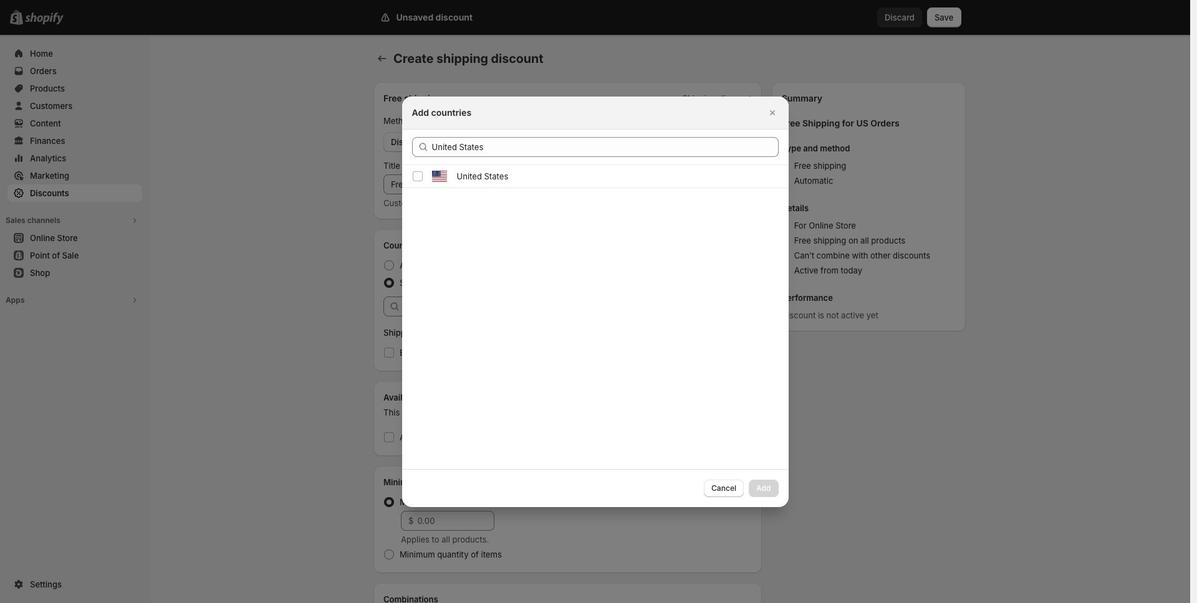 Task type: describe. For each thing, give the bounding box(es) containing it.
Search countries text field
[[432, 137, 779, 157]]



Task type: locate. For each thing, give the bounding box(es) containing it.
dialog
[[0, 96, 1191, 507]]

shopify image
[[25, 12, 64, 25]]



Task type: vqa. For each thing, say whether or not it's contained in the screenshot.
THE SHOPIFY image
yes



